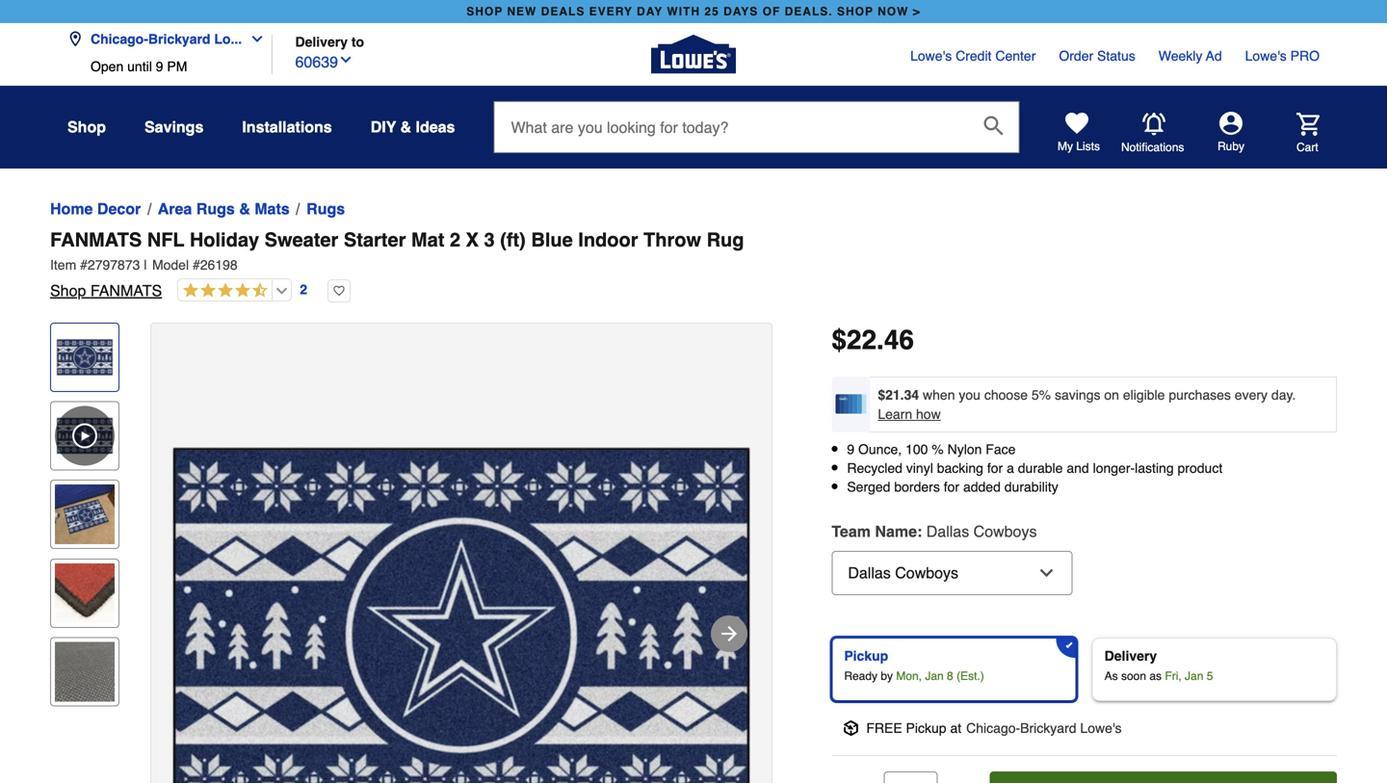 Task type: locate. For each thing, give the bounding box(es) containing it.
mat
[[411, 229, 444, 251]]

9 left pm
[[156, 59, 163, 74]]

fri,
[[1165, 669, 1182, 683]]

pm
[[167, 59, 187, 74]]

0 vertical spatial brickyard
[[148, 31, 210, 47]]

0 vertical spatial pickup
[[844, 648, 888, 663]]

0 horizontal spatial pickup
[[844, 648, 888, 663]]

shop fanmats
[[50, 282, 162, 300]]

brickyard right the 'at'
[[1020, 720, 1076, 736]]

decor
[[97, 200, 141, 218]]

delivery to
[[295, 34, 364, 50]]

0 horizontal spatial lowe's
[[910, 48, 952, 64]]

lowe's home improvement notification center image
[[1142, 112, 1166, 136]]

1 horizontal spatial chicago-
[[966, 720, 1020, 736]]

deals.
[[785, 5, 833, 18]]

team name : dallas cowboys
[[832, 522, 1037, 540]]

sweater
[[265, 229, 338, 251]]

every
[[589, 5, 633, 18]]

26198
[[200, 257, 238, 273]]

chicago-
[[91, 31, 148, 47], [966, 720, 1020, 736]]

chicago-brickyard lo... button
[[67, 20, 273, 59]]

lowe's left credit
[[910, 48, 952, 64]]

1 vertical spatial shop
[[50, 282, 86, 300]]

my lists
[[1058, 140, 1100, 153]]

0 horizontal spatial shop
[[466, 5, 503, 18]]

& right the diy
[[400, 118, 411, 136]]

new
[[507, 5, 537, 18]]

0 vertical spatial fanmats
[[50, 229, 142, 251]]

rugs up sweater at the top of page
[[306, 200, 345, 218]]

serged
[[847, 479, 891, 495]]

1 horizontal spatial shop
[[837, 5, 874, 18]]

0 horizontal spatial for
[[944, 479, 959, 495]]

0 horizontal spatial chicago-
[[91, 31, 148, 47]]

1 vertical spatial brickyard
[[1020, 720, 1076, 736]]

None search field
[[494, 101, 1020, 169]]

durable
[[1018, 461, 1063, 476]]

0 vertical spatial delivery
[[295, 34, 348, 50]]

2 left x at top
[[450, 229, 460, 251]]

shop button
[[67, 110, 106, 144]]

0 horizontal spatial jan
[[925, 669, 944, 683]]

2 left heart outline image
[[300, 282, 307, 297]]

for left a
[[987, 461, 1003, 476]]

lowe's pro
[[1245, 48, 1320, 64]]

9 inside 9 ounce, 100 % nylon face recycled vinyl backing for a durable and longer-lasting product serged borders for added durability
[[847, 442, 855, 457]]

1 horizontal spatial #
[[193, 257, 200, 273]]

1 # from the left
[[80, 257, 88, 273]]

lowe's home improvement cart image
[[1297, 112, 1320, 136]]

& left mats
[[239, 200, 250, 218]]

delivery for as
[[1105, 648, 1157, 663]]

jan
[[925, 669, 944, 683], [1185, 669, 1204, 683]]

delivery inside 'delivery as soon as fri, jan 5'
[[1105, 648, 1157, 663]]

1 horizontal spatial rugs
[[306, 200, 345, 218]]

jan left 8
[[925, 669, 944, 683]]

1 vertical spatial delivery
[[1105, 648, 1157, 663]]

learn how button
[[878, 405, 941, 424]]

holiday
[[190, 229, 259, 251]]

lowe's for lowe's pro
[[1245, 48, 1287, 64]]

fanmats down 2797873
[[90, 282, 162, 300]]

1 horizontal spatial delivery
[[1105, 648, 1157, 663]]

shop down open
[[67, 118, 106, 136]]

# right the model
[[193, 257, 200, 273]]

|
[[144, 257, 147, 273]]

lowe's credit center
[[910, 48, 1036, 64]]

fanmats  #26198 image
[[151, 324, 772, 783]]

learn
[[878, 407, 912, 422]]

1 vertical spatial 9
[[847, 442, 855, 457]]

1 horizontal spatial for
[[987, 461, 1003, 476]]

$
[[832, 325, 847, 355]]

rugs
[[196, 200, 235, 218], [306, 200, 345, 218]]

chevron down image
[[338, 52, 354, 67]]

rugs up holiday
[[196, 200, 235, 218]]

ounce,
[[858, 442, 902, 457]]

Stepper number input field with increment and decrement buttons number field
[[884, 771, 938, 783]]

pickup left the 'at'
[[906, 720, 947, 736]]

1 vertical spatial chicago-
[[966, 720, 1020, 736]]

now
[[878, 5, 909, 18]]

0 horizontal spatial 2
[[300, 282, 307, 297]]

2 horizontal spatial lowe's
[[1245, 48, 1287, 64]]

0 horizontal spatial #
[[80, 257, 88, 273]]

chicago- right the 'at'
[[966, 720, 1020, 736]]

lo...
[[214, 31, 242, 47]]

0 vertical spatial for
[[987, 461, 1003, 476]]

for
[[987, 461, 1003, 476], [944, 479, 959, 495]]

shop for shop
[[67, 118, 106, 136]]

product
[[1178, 461, 1223, 476]]

savings button
[[144, 110, 204, 144]]

0 horizontal spatial &
[[239, 200, 250, 218]]

delivery up soon
[[1105, 648, 1157, 663]]

1 horizontal spatial &
[[400, 118, 411, 136]]

jan inside 'delivery as soon as fri, jan 5'
[[1185, 669, 1204, 683]]

1 vertical spatial fanmats
[[90, 282, 162, 300]]

center
[[995, 48, 1036, 64]]

0 vertical spatial shop
[[67, 118, 106, 136]]

lowe's down the as
[[1080, 720, 1122, 736]]

by
[[881, 669, 893, 683]]

4.5 stars image
[[178, 282, 268, 300]]

choose
[[984, 387, 1028, 403]]

lowe's home improvement lists image
[[1065, 112, 1089, 135]]

order status link
[[1059, 46, 1135, 66]]

ruby button
[[1185, 112, 1277, 154]]

recycled
[[847, 461, 903, 476]]

#
[[80, 257, 88, 273], [193, 257, 200, 273]]

as
[[1105, 669, 1118, 683]]

60639 button
[[295, 49, 354, 74]]

0 horizontal spatial rugs
[[196, 200, 235, 218]]

brickyard up pm
[[148, 31, 210, 47]]

1 jan from the left
[[925, 669, 944, 683]]

option group
[[824, 630, 1345, 709]]

%
[[932, 442, 944, 457]]

blue
[[531, 229, 573, 251]]

credit
[[956, 48, 992, 64]]

model
[[152, 257, 189, 273]]

my lists link
[[1058, 112, 1100, 154]]

0 vertical spatial 2
[[450, 229, 460, 251]]

fanmats
[[50, 229, 142, 251], [90, 282, 162, 300]]

open
[[91, 59, 124, 74]]

$21.34 when you choose 5% savings on eligible purchases every day. learn how
[[878, 387, 1296, 422]]

shop down the item
[[50, 282, 86, 300]]

area rugs & mats
[[158, 200, 290, 218]]

1 horizontal spatial jan
[[1185, 669, 1204, 683]]

1 horizontal spatial 9
[[847, 442, 855, 457]]

shop
[[67, 118, 106, 136], [50, 282, 86, 300]]

9 left ounce,
[[847, 442, 855, 457]]

# right the item
[[80, 257, 88, 273]]

0 horizontal spatial delivery
[[295, 34, 348, 50]]

2 jan from the left
[[1185, 669, 1204, 683]]

arrow right image
[[718, 622, 741, 645]]

0 horizontal spatial 9
[[156, 59, 163, 74]]

1 vertical spatial pickup
[[906, 720, 947, 736]]

delivery up the 60639
[[295, 34, 348, 50]]

lowe's home improvement logo image
[[651, 12, 736, 97]]

1 shop from the left
[[466, 5, 503, 18]]

1 vertical spatial 2
[[300, 282, 307, 297]]

0 horizontal spatial brickyard
[[148, 31, 210, 47]]

fanmats  #26198 - thumbnail image
[[55, 328, 115, 387]]

1 horizontal spatial 2
[[450, 229, 460, 251]]

heart outline image
[[328, 279, 351, 302]]

jan left 5
[[1185, 669, 1204, 683]]

order status
[[1059, 48, 1135, 64]]

22
[[847, 325, 877, 355]]

for down 'backing'
[[944, 479, 959, 495]]

weekly ad
[[1159, 48, 1222, 64]]

46
[[884, 325, 914, 355]]

fanmats  #26198 - thumbnail4 image
[[55, 642, 115, 702]]

free
[[866, 720, 902, 736]]

2 inside fanmats nfl holiday sweater starter mat 2 x 3 (ft) blue indoor throw rug item # 2797873 | model # 26198
[[450, 229, 460, 251]]

0 vertical spatial &
[[400, 118, 411, 136]]

days
[[723, 5, 758, 18]]

notifications
[[1121, 140, 1184, 154]]

deals
[[541, 5, 585, 18]]

shop left new
[[466, 5, 503, 18]]

throw
[[644, 229, 701, 251]]

lowe's left "pro"
[[1245, 48, 1287, 64]]

delivery as soon as fri, jan 5
[[1105, 648, 1213, 683]]

25
[[705, 5, 719, 18]]

chicago- up open
[[91, 31, 148, 47]]

chicago- inside button
[[91, 31, 148, 47]]

1 rugs from the left
[[196, 200, 235, 218]]

a
[[1007, 461, 1014, 476]]

indoor
[[578, 229, 638, 251]]

added
[[963, 479, 1001, 495]]

&
[[400, 118, 411, 136], [239, 200, 250, 218]]

fanmats up 2797873
[[50, 229, 142, 251]]

0 vertical spatial 9
[[156, 59, 163, 74]]

0 vertical spatial chicago-
[[91, 31, 148, 47]]

shop left now
[[837, 5, 874, 18]]

savings
[[1055, 387, 1101, 403]]

longer-
[[1093, 461, 1135, 476]]

pickup up ready
[[844, 648, 888, 663]]

day.
[[1271, 387, 1296, 403]]

pro
[[1290, 48, 1320, 64]]



Task type: vqa. For each thing, say whether or not it's contained in the screenshot.
My First D I Y Tool Box Kids' Workshop. January 20, 2024, From 10 A M Until 1 P M. Image
no



Task type: describe. For each thing, give the bounding box(es) containing it.
soon
[[1121, 669, 1146, 683]]

9 ounce, 100 % nylon face recycled vinyl backing for a durable and longer-lasting product serged borders for added durability
[[847, 442, 1223, 495]]

ideas
[[416, 118, 455, 136]]

100
[[906, 442, 928, 457]]

fanmats inside fanmats nfl holiday sweater starter mat 2 x 3 (ft) blue indoor throw rug item # 2797873 | model # 26198
[[50, 229, 142, 251]]

1 horizontal spatial lowe's
[[1080, 720, 1122, 736]]

rugs inside area rugs & mats link
[[196, 200, 235, 218]]

rugs link
[[306, 197, 345, 221]]

savings
[[144, 118, 204, 136]]

name
[[875, 522, 917, 540]]

area
[[158, 200, 192, 218]]

pickup inside pickup ready by mon, jan 8 (est.)
[[844, 648, 888, 663]]

& inside button
[[400, 118, 411, 136]]

until
[[127, 59, 152, 74]]

as
[[1150, 669, 1162, 683]]

area rugs & mats link
[[158, 197, 290, 221]]

nylon
[[948, 442, 982, 457]]

lists
[[1076, 140, 1100, 153]]

status
[[1097, 48, 1135, 64]]

1 horizontal spatial brickyard
[[1020, 720, 1076, 736]]

3
[[484, 229, 495, 251]]

fanmats  #26198 - thumbnail3 image
[[55, 563, 115, 623]]

free pickup at chicago-brickyard lowe's
[[866, 720, 1122, 736]]

location image
[[67, 31, 83, 47]]

item
[[50, 257, 76, 273]]

$21.34
[[878, 387, 919, 403]]

2 shop from the left
[[837, 5, 874, 18]]

backing
[[937, 461, 983, 476]]

mats
[[255, 200, 290, 218]]

diy & ideas button
[[371, 110, 455, 144]]

how
[[916, 407, 941, 422]]

eligible
[[1123, 387, 1165, 403]]

item number 2 7 9 7 8 7 3 and model number 2 6 1 9 8 element
[[50, 255, 1337, 275]]

5%
[[1032, 387, 1051, 403]]

home decor
[[50, 200, 141, 218]]

:
[[917, 522, 922, 540]]

weekly ad link
[[1159, 46, 1222, 66]]

ruby
[[1218, 140, 1245, 153]]

search image
[[984, 116, 1003, 135]]

lowe's for lowe's credit center
[[910, 48, 952, 64]]

>
[[913, 5, 921, 18]]

cart
[[1297, 140, 1318, 154]]

cart button
[[1270, 112, 1320, 155]]

shop for shop fanmats
[[50, 282, 86, 300]]

5
[[1207, 669, 1213, 683]]

.
[[877, 325, 884, 355]]

option group containing pickup
[[824, 630, 1345, 709]]

shop new deals every day with 25 days of deals. shop now > link
[[463, 0, 925, 23]]

jan inside pickup ready by mon, jan 8 (est.)
[[925, 669, 944, 683]]

vinyl
[[906, 461, 933, 476]]

fanmats nfl holiday sweater starter mat 2 x 3 (ft) blue indoor throw rug item # 2797873 | model # 26198
[[50, 229, 744, 273]]

2 rugs from the left
[[306, 200, 345, 218]]

rug
[[707, 229, 744, 251]]

installations button
[[242, 110, 332, 144]]

day
[[637, 5, 663, 18]]

ready
[[844, 669, 878, 683]]

diy
[[371, 118, 396, 136]]

every
[[1235, 387, 1268, 403]]

2797873
[[88, 257, 140, 273]]

brickyard inside chicago-brickyard lo... button
[[148, 31, 210, 47]]

home
[[50, 200, 93, 218]]

lasting
[[1135, 461, 1174, 476]]

home decor link
[[50, 197, 141, 221]]

dallas
[[926, 522, 969, 540]]

60639
[[295, 53, 338, 71]]

shop new deals every day with 25 days of deals. shop now >
[[466, 5, 921, 18]]

$ 22 . 46
[[832, 325, 914, 355]]

cowboys
[[974, 522, 1037, 540]]

on
[[1104, 387, 1119, 403]]

ad
[[1206, 48, 1222, 64]]

team
[[832, 522, 871, 540]]

fanmats  #26198 - thumbnail2 image
[[55, 485, 115, 544]]

weekly
[[1159, 48, 1203, 64]]

2 # from the left
[[193, 257, 200, 273]]

1 horizontal spatial pickup
[[906, 720, 947, 736]]

pickup image
[[843, 720, 859, 736]]

chicago-brickyard lo...
[[91, 31, 242, 47]]

face
[[986, 442, 1016, 457]]

Search Query text field
[[495, 102, 969, 152]]

nfl
[[147, 229, 184, 251]]

(est.)
[[957, 669, 984, 683]]

lowe's pro link
[[1245, 46, 1320, 66]]

1 vertical spatial for
[[944, 479, 959, 495]]

starter
[[344, 229, 406, 251]]

delivery for to
[[295, 34, 348, 50]]

chevron down image
[[242, 31, 265, 47]]

durability
[[1004, 479, 1058, 495]]

1 vertical spatial &
[[239, 200, 250, 218]]

x
[[466, 229, 479, 251]]

lowe's credit center link
[[910, 46, 1036, 66]]

borders
[[894, 479, 940, 495]]



